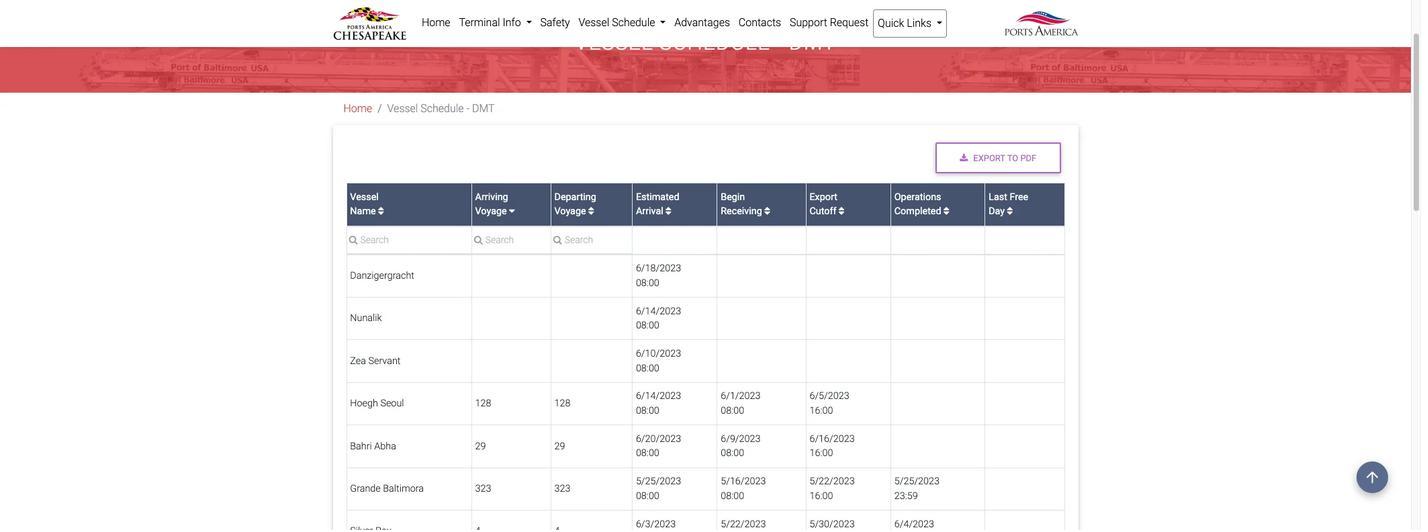 Task type: describe. For each thing, give the bounding box(es) containing it.
support request
[[790, 16, 869, 29]]

export cutoff
[[810, 191, 838, 217]]

begin
[[721, 191, 745, 203]]

quick links
[[878, 17, 935, 30]]

grande
[[350, 483, 381, 495]]

0 horizontal spatial home link
[[344, 102, 372, 115]]

6/18/2023 08:00
[[636, 263, 682, 289]]

hoegh seoul
[[350, 398, 404, 409]]

5/16/2023
[[721, 476, 766, 487]]

day
[[989, 206, 1005, 217]]

abha
[[375, 441, 396, 452]]

go to top image
[[1357, 462, 1389, 493]]

free
[[1010, 191, 1029, 203]]

voyage for departing voyage
[[555, 206, 586, 217]]

6/20/2023
[[636, 433, 682, 445]]

6/1/2023 08:00
[[721, 391, 761, 417]]

quick
[[878, 17, 905, 30]]

export to pdf link
[[936, 143, 1061, 174]]

5/25/2023 23:59
[[895, 476, 940, 502]]

hoegh
[[350, 398, 378, 409]]

0 vertical spatial dmt
[[790, 30, 837, 55]]

1 vertical spatial -
[[467, 102, 470, 115]]

5/25/2023 08:00
[[636, 476, 682, 502]]

08:00 inside 5/16/2023 08:00
[[721, 490, 745, 502]]

5/22/2023 for 5/22/2023 16:00
[[810, 476, 855, 487]]

6/16/2023 16:00
[[810, 433, 855, 459]]

download image
[[960, 154, 969, 163]]

info
[[503, 16, 521, 29]]

cutoff
[[810, 206, 837, 217]]

0 vertical spatial home link
[[418, 9, 455, 36]]

1 128 from the left
[[475, 398, 492, 409]]

arriving
[[475, 191, 509, 203]]

16:00 for 5/22/2023 16:00
[[810, 490, 834, 502]]

08:00 for zea servant
[[636, 363, 660, 374]]

5/16/2023 08:00
[[721, 476, 766, 502]]

departing voyage
[[555, 191, 597, 217]]

6/5/2023 16:00
[[810, 391, 850, 417]]

arriving voyage
[[475, 191, 510, 217]]

home for the top home link
[[422, 16, 451, 29]]

grande baltimora
[[350, 483, 424, 495]]

support
[[790, 16, 828, 29]]

export for export cutoff
[[810, 191, 838, 203]]

0 vertical spatial vessel schedule - dmt
[[575, 30, 837, 55]]

terminal
[[459, 16, 500, 29]]

1 vertical spatial dmt
[[472, 102, 495, 115]]

6/4/2023
[[895, 519, 935, 530]]

6/16/2023
[[810, 433, 855, 445]]

5/22/2023 for 5/22/2023
[[721, 519, 766, 530]]

begin receiving
[[721, 191, 763, 217]]

6/14/2023 08:00 for hoegh seoul
[[636, 391, 682, 417]]

terminal info
[[459, 16, 524, 29]]

nunalik
[[350, 313, 382, 324]]

6/10/2023 08:00
[[636, 348, 682, 374]]

name
[[350, 206, 376, 217]]

estimated arrival
[[636, 191, 680, 217]]

departing
[[555, 191, 597, 203]]

2 vertical spatial schedule
[[421, 102, 464, 115]]

terminal info link
[[455, 9, 536, 36]]

safety link
[[536, 9, 575, 36]]

to
[[1008, 153, 1019, 163]]

08:00 inside 6/9/2023 08:00
[[721, 448, 745, 459]]

6/14/2023 for nunalik
[[636, 305, 682, 317]]

6/5/2023
[[810, 391, 850, 402]]

last free day
[[989, 191, 1029, 217]]



Task type: vqa. For each thing, say whether or not it's contained in the screenshot.


Task type: locate. For each thing, give the bounding box(es) containing it.
safety
[[541, 16, 570, 29]]

6/14/2023 down 6/10/2023 08:00
[[636, 391, 682, 402]]

5/22/2023 down 5/16/2023 08:00 at right bottom
[[721, 519, 766, 530]]

servant
[[369, 355, 401, 367]]

0 horizontal spatial export
[[810, 191, 838, 203]]

08:00 inside 6/10/2023 08:00
[[636, 363, 660, 374]]

2 128 from the left
[[555, 398, 571, 409]]

08:00 down 6/18/2023
[[636, 277, 660, 289]]

support request link
[[786, 9, 873, 36]]

0 horizontal spatial schedule
[[421, 102, 464, 115]]

6/14/2023 08:00
[[636, 305, 682, 331], [636, 391, 682, 417]]

08:00 down 6/1/2023
[[721, 405, 745, 417]]

dmt
[[790, 30, 837, 55], [472, 102, 495, 115]]

1 16:00 from the top
[[810, 405, 834, 417]]

export inside export to pdf link
[[974, 153, 1006, 163]]

0 vertical spatial -
[[777, 30, 784, 55]]

seoul
[[381, 398, 404, 409]]

6/20/2023 08:00
[[636, 433, 682, 459]]

voyage
[[475, 206, 507, 217], [555, 206, 586, 217]]

08:00 inside the 6/1/2023 08:00
[[721, 405, 745, 417]]

08:00 up 6/10/2023
[[636, 320, 660, 331]]

0 vertical spatial 6/14/2023
[[636, 305, 682, 317]]

6/14/2023 08:00 for nunalik
[[636, 305, 682, 331]]

0 horizontal spatial home
[[344, 102, 372, 115]]

bahri
[[350, 441, 372, 452]]

zea servant
[[350, 355, 401, 367]]

08:00 inside 6/20/2023 08:00
[[636, 448, 660, 459]]

completed
[[895, 206, 942, 217]]

1 horizontal spatial 323
[[555, 483, 571, 495]]

2 6/14/2023 08:00 from the top
[[636, 391, 682, 417]]

1 horizontal spatial home link
[[418, 9, 455, 36]]

08:00
[[636, 277, 660, 289], [636, 320, 660, 331], [636, 363, 660, 374], [636, 405, 660, 417], [721, 405, 745, 417], [636, 448, 660, 459], [721, 448, 745, 459], [636, 490, 660, 502], [721, 490, 745, 502]]

128
[[475, 398, 492, 409], [555, 398, 571, 409]]

home link
[[418, 9, 455, 36], [344, 102, 372, 115]]

5/25/2023 for 23:59
[[895, 476, 940, 487]]

1 horizontal spatial home
[[422, 16, 451, 29]]

0 vertical spatial 6/14/2023 08:00
[[636, 305, 682, 331]]

6/14/2023 for hoegh seoul
[[636, 391, 682, 402]]

voyage for arriving voyage
[[475, 206, 507, 217]]

bahri abha
[[350, 441, 396, 452]]

1 vertical spatial schedule
[[660, 30, 771, 55]]

08:00 down 5/16/2023
[[721, 490, 745, 502]]

1 vertical spatial 6/14/2023 08:00
[[636, 391, 682, 417]]

estimated
[[636, 191, 680, 203]]

2 6/14/2023 from the top
[[636, 391, 682, 402]]

arrival
[[636, 206, 664, 217]]

08:00 for danzigergracht
[[636, 277, 660, 289]]

2 horizontal spatial schedule
[[660, 30, 771, 55]]

voyage inside departing voyage
[[555, 206, 586, 217]]

6/14/2023 down 6/18/2023 08:00
[[636, 305, 682, 317]]

1 horizontal spatial -
[[777, 30, 784, 55]]

08:00 for bahri abha
[[636, 448, 660, 459]]

links
[[907, 17, 932, 30]]

receiving
[[721, 206, 763, 217]]

5/22/2023 16:00
[[810, 476, 855, 502]]

voyage down "departing"
[[555, 206, 586, 217]]

5/30/2023
[[810, 519, 855, 530]]

16:00 up 5/30/2023
[[810, 490, 834, 502]]

16:00 inside 6/5/2023 16:00
[[810, 405, 834, 417]]

2 29 from the left
[[555, 441, 565, 452]]

0 vertical spatial 16:00
[[810, 405, 834, 417]]

0 horizontal spatial vessel schedule - dmt
[[387, 102, 495, 115]]

2 16:00 from the top
[[810, 448, 834, 459]]

1 voyage from the left
[[475, 206, 507, 217]]

323
[[475, 483, 492, 495], [555, 483, 571, 495]]

vessel schedule link
[[575, 9, 671, 36]]

schedule
[[612, 16, 656, 29], [660, 30, 771, 55], [421, 102, 464, 115]]

5/25/2023 for 08:00
[[636, 476, 682, 487]]

08:00 up 6/20/2023
[[636, 405, 660, 417]]

1 vertical spatial vessel schedule - dmt
[[387, 102, 495, 115]]

16:00 down "6/5/2023" on the right bottom
[[810, 405, 834, 417]]

pdf
[[1021, 153, 1037, 163]]

1 horizontal spatial schedule
[[612, 16, 656, 29]]

1 29 from the left
[[475, 441, 486, 452]]

0 horizontal spatial 5/22/2023
[[721, 519, 766, 530]]

5/22/2023
[[810, 476, 855, 487], [721, 519, 766, 530]]

1 horizontal spatial export
[[974, 153, 1006, 163]]

1 6/14/2023 from the top
[[636, 305, 682, 317]]

home for leftmost home link
[[344, 102, 372, 115]]

6/18/2023
[[636, 263, 682, 274]]

0 vertical spatial export
[[974, 153, 1006, 163]]

5/25/2023 up 23:59
[[895, 476, 940, 487]]

1 horizontal spatial 29
[[555, 441, 565, 452]]

6/14/2023 08:00 up 6/20/2023
[[636, 391, 682, 417]]

16:00 for 6/5/2023 16:00
[[810, 405, 834, 417]]

16:00 inside 6/16/2023 16:00
[[810, 448, 834, 459]]

1 vertical spatial home link
[[344, 102, 372, 115]]

1 horizontal spatial vessel schedule - dmt
[[575, 30, 837, 55]]

last
[[989, 191, 1008, 203]]

16:00 down '6/16/2023' at right
[[810, 448, 834, 459]]

2 vertical spatial 16:00
[[810, 490, 834, 502]]

vessel schedule - dmt
[[575, 30, 837, 55], [387, 102, 495, 115]]

voyage down arriving
[[475, 206, 507, 217]]

baltimora
[[383, 483, 424, 495]]

08:00 inside 5/25/2023 08:00
[[636, 490, 660, 502]]

quick links link
[[873, 9, 948, 38]]

08:00 down 6/10/2023
[[636, 363, 660, 374]]

advantages
[[675, 16, 730, 29]]

1 vertical spatial 5/22/2023
[[721, 519, 766, 530]]

6/9/2023
[[721, 433, 761, 445]]

08:00 inside 6/18/2023 08:00
[[636, 277, 660, 289]]

1 vertical spatial 16:00
[[810, 448, 834, 459]]

zea
[[350, 355, 366, 367]]

-
[[777, 30, 784, 55], [467, 102, 470, 115]]

16:00 for 6/16/2023 16:00
[[810, 448, 834, 459]]

None field
[[347, 234, 472, 254], [472, 234, 551, 254], [551, 234, 632, 254], [347, 234, 472, 254], [472, 234, 551, 254], [551, 234, 632, 254]]

1 vertical spatial export
[[810, 191, 838, 203]]

contacts link
[[735, 9, 786, 36]]

6/14/2023 08:00 up 6/10/2023
[[636, 305, 682, 331]]

5/25/2023
[[636, 476, 682, 487], [895, 476, 940, 487]]

1 horizontal spatial dmt
[[790, 30, 837, 55]]

08:00 down 6/9/2023
[[721, 448, 745, 459]]

request
[[830, 16, 869, 29]]

export to pdf
[[974, 153, 1037, 163]]

2 voyage from the left
[[555, 206, 586, 217]]

1 horizontal spatial 5/22/2023
[[810, 476, 855, 487]]

0 horizontal spatial 323
[[475, 483, 492, 495]]

0 horizontal spatial 29
[[475, 441, 486, 452]]

5/22/2023 down 6/16/2023 16:00
[[810, 476, 855, 487]]

1 horizontal spatial 128
[[555, 398, 571, 409]]

08:00 for grande baltimora
[[636, 490, 660, 502]]

0 horizontal spatial dmt
[[472, 102, 495, 115]]

1 vertical spatial 6/14/2023
[[636, 391, 682, 402]]

1 6/14/2023 08:00 from the top
[[636, 305, 682, 331]]

vessel
[[579, 16, 610, 29], [575, 30, 654, 55], [387, 102, 418, 115], [350, 191, 379, 203]]

export for export to pdf
[[974, 153, 1006, 163]]

08:00 for hoegh seoul
[[636, 405, 660, 417]]

0 horizontal spatial 5/25/2023
[[636, 476, 682, 487]]

0 vertical spatial schedule
[[612, 16, 656, 29]]

6/3/2023
[[636, 519, 676, 530]]

16:00
[[810, 405, 834, 417], [810, 448, 834, 459], [810, 490, 834, 502]]

08:00 for nunalik
[[636, 320, 660, 331]]

operations
[[895, 191, 942, 203]]

0 horizontal spatial voyage
[[475, 206, 507, 217]]

1 vertical spatial home
[[344, 102, 372, 115]]

2 323 from the left
[[555, 483, 571, 495]]

6/14/2023
[[636, 305, 682, 317], [636, 391, 682, 402]]

2 5/25/2023 from the left
[[895, 476, 940, 487]]

0 vertical spatial 5/22/2023
[[810, 476, 855, 487]]

operations completed
[[895, 191, 942, 217]]

1 5/25/2023 from the left
[[636, 476, 682, 487]]

16:00 inside 5/22/2023 16:00
[[810, 490, 834, 502]]

export up 'cutoff'
[[810, 191, 838, 203]]

export left to
[[974, 153, 1006, 163]]

1 horizontal spatial voyage
[[555, 206, 586, 217]]

29
[[475, 441, 486, 452], [555, 441, 565, 452]]

export
[[974, 153, 1006, 163], [810, 191, 838, 203]]

1 horizontal spatial 5/25/2023
[[895, 476, 940, 487]]

6/9/2023 08:00
[[721, 433, 761, 459]]

08:00 up the 6/3/2023
[[636, 490, 660, 502]]

vessel name
[[350, 191, 379, 217]]

home
[[422, 16, 451, 29], [344, 102, 372, 115]]

vessel schedule
[[579, 16, 658, 29]]

0 vertical spatial home
[[422, 16, 451, 29]]

08:00 down 6/20/2023
[[636, 448, 660, 459]]

contacts
[[739, 16, 782, 29]]

3 16:00 from the top
[[810, 490, 834, 502]]

6/1/2023
[[721, 391, 761, 402]]

0 horizontal spatial -
[[467, 102, 470, 115]]

1 323 from the left
[[475, 483, 492, 495]]

danzigergracht
[[350, 270, 415, 282]]

6/10/2023
[[636, 348, 682, 360]]

voyage inside arriving voyage
[[475, 206, 507, 217]]

5/25/2023 down 6/20/2023 08:00 on the left of the page
[[636, 476, 682, 487]]

0 horizontal spatial 128
[[475, 398, 492, 409]]

23:59
[[895, 490, 918, 502]]

advantages link
[[671, 9, 735, 36]]



